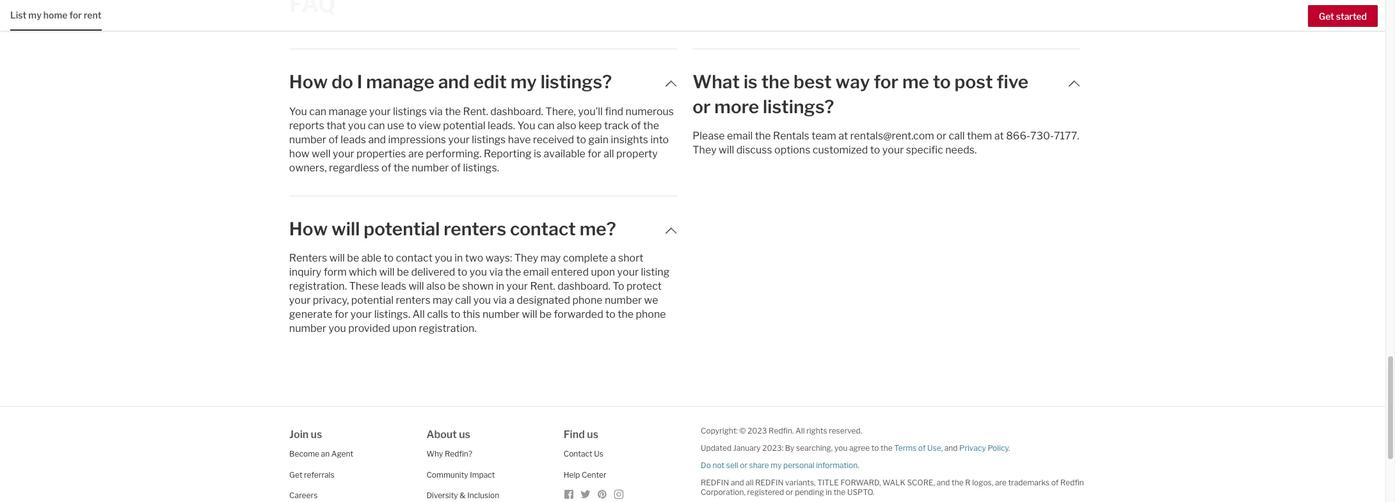 Task type: locate. For each thing, give the bounding box(es) containing it.
0 horizontal spatial phone
[[573, 295, 603, 307]]

your up performing.
[[448, 134, 470, 146]]

1 vertical spatial is
[[534, 148, 542, 160]]

1 vertical spatial all
[[796, 427, 805, 436]]

you'll
[[578, 105, 603, 118]]

0 vertical spatial call
[[949, 130, 965, 142]]

in inside redfin and all redfin variants, title forward, walk score, and the r logos, are trademarks of redfin corporation, registered or pending in the uspto.
[[826, 488, 832, 498]]

you up 'information'
[[835, 444, 848, 453]]

renters up calls
[[396, 295, 431, 307]]

into
[[651, 134, 669, 146]]

0 vertical spatial email
[[727, 130, 753, 142]]

home
[[43, 10, 68, 20]]

they inside please email the rentals team at rentals@rent.com or call them at 866-730-7177. they will discuss options customized to your specific needs.
[[693, 144, 717, 156]]

1 horizontal spatial all
[[746, 478, 754, 488]]

or down what
[[693, 96, 711, 118]]

shown
[[462, 281, 494, 293]]

more
[[715, 96, 759, 118]]

in left two on the left bottom of page
[[455, 252, 463, 265]]

help
[[564, 470, 580, 480]]

call up this
[[455, 295, 471, 307]]

0 horizontal spatial also
[[426, 281, 446, 293]]

1 vertical spatial contact
[[396, 252, 433, 265]]

privacy,
[[313, 295, 349, 307]]

0 horizontal spatial email
[[523, 266, 549, 279]]

1 vertical spatial my
[[511, 71, 537, 93]]

may
[[541, 252, 561, 265], [433, 295, 453, 307]]

redfin?
[[445, 450, 473, 459]]

find
[[564, 429, 585, 441]]

my
[[28, 10, 42, 20], [511, 71, 537, 93], [771, 461, 782, 471]]

all down gain
[[604, 148, 614, 160]]

an
[[321, 450, 330, 459]]

five
[[997, 71, 1029, 93]]

your
[[369, 105, 391, 118], [448, 134, 470, 146], [883, 144, 904, 156], [333, 148, 354, 160], [618, 266, 639, 279], [507, 281, 528, 293], [289, 295, 311, 307], [351, 309, 372, 321]]

1 vertical spatial a
[[509, 295, 515, 307]]

may up calls
[[433, 295, 453, 307]]

all left calls
[[413, 309, 425, 321]]

potential up able
[[364, 218, 440, 240]]

0 vertical spatial all
[[413, 309, 425, 321]]

searching,
[[796, 444, 833, 453]]

owners,
[[289, 162, 327, 174]]

1 horizontal spatial dashboard.
[[558, 281, 611, 293]]

redfin instagram image
[[614, 490, 624, 500]]

redfin
[[1061, 478, 1084, 488]]

leads inside "renters will be able to contact you in two ways: they may complete a short inquiry form which will be delivered to you via the email entered upon your listing registration. these leads will also be shown in your rent. dashboard. to protect your privacy, potential renters may call you via a designated phone number we generate for your listings. all calls to this number will be forwarded to the phone number you provided upon registration."
[[381, 281, 407, 293]]

1 horizontal spatial get
[[1319, 11, 1335, 22]]

and left the edit
[[438, 71, 470, 93]]

0 vertical spatial listings.
[[463, 162, 499, 174]]

or up specific
[[937, 130, 947, 142]]

0 horizontal spatial leads
[[341, 134, 366, 146]]

logos,
[[973, 478, 994, 488]]

0 horizontal spatial in
[[455, 252, 463, 265]]

to down keep
[[576, 134, 586, 146]]

get referrals button
[[289, 470, 335, 480]]

are down impressions at the top of the page
[[408, 148, 424, 160]]

are right logos,
[[995, 478, 1007, 488]]

0 horizontal spatial registration.
[[289, 281, 347, 293]]

updated january 2023: by searching, you agree to the terms of use , and privacy policy .
[[701, 444, 1011, 453]]

1 horizontal spatial .
[[1009, 444, 1011, 453]]

us for join us
[[311, 429, 322, 441]]

get up careers on the bottom left of page
[[289, 470, 303, 480]]

dashboard. inside the you can manage your listings via the rent. dashboard. there, you'll find numerous reports that you can use to view potential leads. you can also keep track of the number of leads and impressions your listings have received to gain insights into how well your properties are performing. reporting is available for all property owners, regardless of the number of listings.
[[491, 105, 543, 118]]

get
[[1319, 11, 1335, 22], [289, 470, 303, 480]]

what
[[693, 71, 740, 93]]

3 us from the left
[[587, 429, 599, 441]]

at up the customized
[[839, 130, 848, 142]]

1 vertical spatial leads
[[381, 281, 407, 293]]

rentals
[[773, 130, 810, 142]]

or inside redfin and all redfin variants, title forward, walk score, and the r logos, are trademarks of redfin corporation, registered or pending in the uspto.
[[786, 488, 794, 498]]

0 vertical spatial is
[[744, 71, 758, 93]]

to right the me
[[933, 71, 951, 93]]

can
[[309, 105, 327, 118], [368, 120, 385, 132], [538, 120, 555, 132]]

contact up delivered
[[396, 252, 433, 265]]

rent. up leads.
[[463, 105, 488, 118]]

for inside the you can manage your listings via the rent. dashboard. there, you'll find numerous reports that you can use to view potential leads. you can also keep track of the number of leads and impressions your listings have received to gain insights into how well your properties are performing. reporting is available for all property owners, regardless of the number of listings.
[[588, 148, 602, 160]]

can up the received
[[538, 120, 555, 132]]

able
[[361, 252, 382, 265]]

number
[[289, 134, 326, 146], [412, 162, 449, 174], [605, 295, 642, 307], [483, 309, 520, 321], [289, 323, 326, 335]]

a left designated
[[509, 295, 515, 307]]

redfin and all redfin variants, title forward, walk score, and the r logos, are trademarks of redfin corporation, registered or pending in the uspto.
[[701, 478, 1084, 498]]

protect
[[627, 281, 662, 293]]

1 horizontal spatial redfin
[[756, 478, 784, 488]]

0 vertical spatial also
[[557, 120, 576, 132]]

1 vertical spatial listings.
[[374, 309, 410, 321]]

upon right provided
[[393, 323, 417, 335]]

all down share
[[746, 478, 754, 488]]

is down the received
[[534, 148, 542, 160]]

7177.
[[1054, 130, 1080, 142]]

list
[[10, 10, 27, 20]]

for down gain
[[588, 148, 602, 160]]

0 horizontal spatial get
[[289, 470, 303, 480]]

1 horizontal spatial registration.
[[419, 323, 477, 335]]

manage right 'i'
[[366, 71, 435, 93]]

of inside redfin and all redfin variants, title forward, walk score, and the r logos, are trademarks of redfin corporation, registered or pending in the uspto.
[[1052, 478, 1059, 488]]

dashboard.
[[491, 105, 543, 118], [558, 281, 611, 293]]

1 vertical spatial dashboard.
[[558, 281, 611, 293]]

us right the join
[[311, 429, 322, 441]]

2 how from the top
[[289, 218, 328, 240]]

2 vertical spatial potential
[[351, 295, 394, 307]]

for inside what is the best way for me to post five or more listings?
[[874, 71, 899, 93]]

0 vertical spatial registration.
[[289, 281, 347, 293]]

and up 'properties'
[[368, 134, 386, 146]]

how
[[289, 148, 310, 160]]

0 vertical spatial they
[[693, 144, 717, 156]]

0 horizontal spatial you
[[289, 105, 307, 118]]

to
[[933, 71, 951, 93], [407, 120, 417, 132], [576, 134, 586, 146], [871, 144, 881, 156], [384, 252, 394, 265], [458, 266, 468, 279], [451, 309, 461, 321], [606, 309, 616, 321], [872, 444, 879, 453]]

0 horizontal spatial can
[[309, 105, 327, 118]]

a left short
[[611, 252, 616, 265]]

1 vertical spatial manage
[[329, 105, 367, 118]]

call inside "renters will be able to contact you in two ways: they may complete a short inquiry form which will be delivered to you via the email entered upon your listing registration. these leads will also be shown in your rent. dashboard. to protect your privacy, potential renters may call you via a designated phone number we generate for your listings. all calls to this number will be forwarded to the phone number you provided upon registration."
[[455, 295, 471, 307]]

730-
[[1031, 130, 1054, 142]]

1 vertical spatial listings?
[[763, 96, 834, 118]]

0 vertical spatial how
[[289, 71, 328, 93]]

are inside the you can manage your listings via the rent. dashboard. there, you'll find numerous reports that you can use to view potential leads. you can also keep track of the number of leads and impressions your listings have received to gain insights into how well your properties are performing. reporting is available for all property owners, regardless of the number of listings.
[[408, 148, 424, 160]]

1 horizontal spatial all
[[796, 427, 805, 436]]

title
[[818, 478, 839, 488]]

. down agree
[[858, 461, 860, 471]]

listings? down best
[[763, 96, 834, 118]]

how left do
[[289, 71, 328, 93]]

0 vertical spatial via
[[429, 105, 443, 118]]

0 horizontal spatial upon
[[393, 323, 417, 335]]

us
[[311, 429, 322, 441], [459, 429, 471, 441], [587, 429, 599, 441]]

0 horizontal spatial may
[[433, 295, 453, 307]]

the up discuss
[[755, 130, 771, 142]]

or inside what is the best way for me to post five or more listings?
[[693, 96, 711, 118]]

performing.
[[426, 148, 482, 160]]

privacy
[[960, 444, 986, 453]]

2 redfin from the left
[[756, 478, 784, 488]]

0 horizontal spatial is
[[534, 148, 542, 160]]

0 horizontal spatial at
[[839, 130, 848, 142]]

0 horizontal spatial all
[[604, 148, 614, 160]]

0 vertical spatial phone
[[573, 295, 603, 307]]

to inside please email the rentals team at rentals@rent.com or call them at 866-730-7177. they will discuss options customized to your specific needs.
[[871, 144, 881, 156]]

and inside the you can manage your listings via the rent. dashboard. there, you'll find numerous reports that you can use to view potential leads. you can also keep track of the number of leads and impressions your listings have received to gain insights into how well your properties are performing. reporting is available for all property owners, regardless of the number of listings.
[[368, 134, 386, 146]]

1 horizontal spatial us
[[459, 429, 471, 441]]

0 vertical spatial my
[[28, 10, 42, 20]]

for down privacy,
[[335, 309, 348, 321]]

0 vertical spatial leads
[[341, 134, 366, 146]]

r
[[966, 478, 971, 488]]

your up use
[[369, 105, 391, 118]]

0 horizontal spatial are
[[408, 148, 424, 160]]

your down rentals@rent.com
[[883, 144, 904, 156]]

0 horizontal spatial contact
[[396, 252, 433, 265]]

0 horizontal spatial dashboard.
[[491, 105, 543, 118]]

also down the there, in the top left of the page
[[557, 120, 576, 132]]

rentals@rent.com
[[851, 130, 935, 142]]

1 horizontal spatial contact
[[510, 218, 576, 240]]

redfin twitter image
[[580, 490, 591, 500]]

the left terms
[[881, 444, 893, 453]]

all inside redfin and all redfin variants, title forward, walk score, and the r logos, are trademarks of redfin corporation, registered or pending in the uspto.
[[746, 478, 754, 488]]

is
[[744, 71, 758, 93], [534, 148, 542, 160]]

number down reports
[[289, 134, 326, 146]]

how
[[289, 71, 328, 93], [289, 218, 328, 240]]

do not sell or share my personal information .
[[701, 461, 860, 471]]

how up renters on the left bottom of page
[[289, 218, 328, 240]]

you
[[348, 120, 366, 132], [435, 252, 452, 265], [470, 266, 487, 279], [474, 295, 491, 307], [329, 323, 346, 335], [835, 444, 848, 453]]

1 horizontal spatial listings.
[[463, 162, 499, 174]]

or inside please email the rentals team at rentals@rent.com or call them at 866-730-7177. they will discuss options customized to your specific needs.
[[937, 130, 947, 142]]

contact us
[[564, 450, 604, 459]]

2 us from the left
[[459, 429, 471, 441]]

the
[[762, 71, 790, 93], [445, 105, 461, 118], [643, 120, 659, 132], [755, 130, 771, 142], [394, 162, 410, 174], [505, 266, 521, 279], [618, 309, 634, 321], [881, 444, 893, 453], [952, 478, 964, 488], [834, 488, 846, 498]]

all
[[413, 309, 425, 321], [796, 427, 805, 436]]

1 vertical spatial upon
[[393, 323, 417, 335]]

of down performing.
[[451, 162, 461, 174]]

pending
[[795, 488, 824, 498]]

2023
[[748, 427, 767, 436]]

1 vertical spatial may
[[433, 295, 453, 307]]

1 horizontal spatial a
[[611, 252, 616, 265]]

corporation,
[[701, 488, 746, 498]]

for left the me
[[874, 71, 899, 93]]

be left delivered
[[397, 266, 409, 279]]

2 horizontal spatial my
[[771, 461, 782, 471]]

1 vertical spatial in
[[496, 281, 505, 293]]

0 vertical spatial potential
[[443, 120, 486, 132]]

may up entered
[[541, 252, 561, 265]]

which
[[349, 266, 377, 279]]

can left use
[[368, 120, 385, 132]]

1 vertical spatial they
[[515, 252, 538, 265]]

0 vertical spatial you
[[289, 105, 307, 118]]

manage up that
[[329, 105, 367, 118]]

of up insights
[[631, 120, 641, 132]]

0 horizontal spatial rent.
[[463, 105, 488, 118]]

community impact
[[427, 470, 495, 480]]

track
[[604, 120, 629, 132]]

1 vertical spatial registration.
[[419, 323, 477, 335]]

2 at from the left
[[995, 130, 1004, 142]]

listings. down reporting
[[463, 162, 499, 174]]

1 horizontal spatial phone
[[636, 309, 666, 321]]

trademarks
[[1009, 478, 1050, 488]]

. right the privacy
[[1009, 444, 1011, 453]]

0 vertical spatial are
[[408, 148, 424, 160]]

forward,
[[841, 478, 881, 488]]

listings down leads.
[[472, 134, 506, 146]]

dashboard. up leads.
[[491, 105, 543, 118]]

0 horizontal spatial renters
[[396, 295, 431, 307]]

get left started
[[1319, 11, 1335, 22]]

delivered
[[411, 266, 455, 279]]

become an agent button
[[289, 450, 354, 459]]

they down the please
[[693, 144, 717, 156]]

1 horizontal spatial leads
[[381, 281, 407, 293]]

will inside please email the rentals team at rentals@rent.com or call them at 866-730-7177. they will discuss options customized to your specific needs.
[[719, 144, 735, 156]]

please email the rentals team at rentals@rent.com or call them at 866-730-7177. they will discuss options customized to your specific needs.
[[693, 130, 1080, 156]]

listings?
[[541, 71, 612, 93], [763, 96, 834, 118]]

edit
[[474, 71, 507, 93]]

1 horizontal spatial are
[[995, 478, 1007, 488]]

0 horizontal spatial all
[[413, 309, 425, 321]]

to down rentals@rent.com
[[871, 144, 881, 156]]

0 horizontal spatial listings
[[393, 105, 427, 118]]

get inside button
[[1319, 11, 1335, 22]]

via down ways:
[[489, 266, 503, 279]]

is inside the you can manage your listings via the rent. dashboard. there, you'll find numerous reports that you can use to view potential leads. you can also keep track of the number of leads and impressions your listings have received to gain insights into how well your properties are performing. reporting is available for all property owners, regardless of the number of listings.
[[534, 148, 542, 160]]

via up view
[[429, 105, 443, 118]]

the inside what is the best way for me to post five or more listings?
[[762, 71, 790, 93]]

find us
[[564, 429, 599, 441]]

form
[[324, 266, 347, 279]]

all inside "renters will be able to contact you in two ways: they may complete a short inquiry form which will be delivered to you via the email entered upon your listing registration. these leads will also be shown in your rent. dashboard. to protect your privacy, potential renters may call you via a designated phone number we generate for your listings. all calls to this number will be forwarded to the phone number you provided upon registration."
[[413, 309, 425, 321]]

.
[[1009, 444, 1011, 453], [858, 461, 860, 471]]

0 horizontal spatial us
[[311, 429, 322, 441]]

registration. down inquiry
[[289, 281, 347, 293]]

redfin pinterest image
[[597, 490, 607, 500]]

1 horizontal spatial call
[[949, 130, 965, 142]]

become an agent
[[289, 450, 354, 459]]

email up discuss
[[727, 130, 753, 142]]

sell
[[726, 461, 739, 471]]

designated
[[517, 295, 570, 307]]

to down to
[[606, 309, 616, 321]]

of left redfin
[[1052, 478, 1059, 488]]

number down generate
[[289, 323, 326, 335]]

0 vertical spatial contact
[[510, 218, 576, 240]]

or left pending
[[786, 488, 794, 498]]

my right the edit
[[511, 71, 537, 93]]

they right ways:
[[515, 252, 538, 265]]

your inside please email the rentals team at rentals@rent.com or call them at 866-730-7177. they will discuss options customized to your specific needs.
[[883, 144, 904, 156]]

upon up to
[[591, 266, 615, 279]]

my right list
[[28, 10, 42, 20]]

you up have
[[518, 120, 535, 132]]

reporting
[[484, 148, 532, 160]]

1 at from the left
[[839, 130, 848, 142]]

phone up forwarded on the bottom left
[[573, 295, 603, 307]]

0 horizontal spatial call
[[455, 295, 471, 307]]

1 vertical spatial renters
[[396, 295, 431, 307]]

redfin down the not
[[701, 478, 729, 488]]

1 vertical spatial via
[[489, 266, 503, 279]]

1 vertical spatial email
[[523, 266, 549, 279]]

of
[[631, 120, 641, 132], [329, 134, 339, 146], [382, 162, 391, 174], [451, 162, 461, 174], [919, 444, 926, 453], [1052, 478, 1059, 488]]

1 vertical spatial rent.
[[530, 281, 556, 293]]

0 horizontal spatial .
[[858, 461, 860, 471]]

to right agree
[[872, 444, 879, 453]]

number down to
[[605, 295, 642, 307]]

1 horizontal spatial you
[[518, 120, 535, 132]]

rent. up designated
[[530, 281, 556, 293]]

also down delivered
[[426, 281, 446, 293]]

copyright:
[[701, 427, 738, 436]]

do
[[701, 461, 711, 471]]

be
[[347, 252, 359, 265], [397, 266, 409, 279], [448, 281, 460, 293], [540, 309, 552, 321]]

1 horizontal spatial my
[[511, 71, 537, 93]]

also
[[557, 120, 576, 132], [426, 281, 446, 293]]

redfin down do not sell or share my personal information link
[[756, 478, 784, 488]]

privacy policy link
[[960, 444, 1009, 453]]

leads.
[[488, 120, 515, 132]]

2 vertical spatial in
[[826, 488, 832, 498]]

listings up use
[[393, 105, 427, 118]]

of down 'properties'
[[382, 162, 391, 174]]

get for get referrals
[[289, 470, 303, 480]]

1 us from the left
[[311, 429, 322, 441]]

0 vertical spatial renters
[[444, 218, 506, 240]]

redfin facebook image
[[564, 490, 574, 500]]

1 how from the top
[[289, 71, 328, 93]]

0 vertical spatial listings?
[[541, 71, 612, 93]]

call up needs.
[[949, 130, 965, 142]]

1 horizontal spatial in
[[496, 281, 505, 293]]

registration. down calls
[[419, 323, 477, 335]]

in right pending
[[826, 488, 832, 498]]

listings
[[393, 105, 427, 118], [472, 134, 506, 146]]

1 horizontal spatial email
[[727, 130, 753, 142]]

0 vertical spatial a
[[611, 252, 616, 265]]

at left 866-
[[995, 130, 1004, 142]]

you can manage your listings via the rent. dashboard. there, you'll find numerous reports that you can use to view potential leads. you can also keep track of the number of leads and impressions your listings have received to gain insights into how well your properties are performing. reporting is available for all property owners, regardless of the number of listings.
[[289, 105, 674, 174]]

number right this
[[483, 309, 520, 321]]

0 vertical spatial get
[[1319, 11, 1335, 22]]

your up generate
[[289, 295, 311, 307]]

listings? up you'll at top
[[541, 71, 612, 93]]

1 vertical spatial are
[[995, 478, 1007, 488]]

also inside the you can manage your listings via the rent. dashboard. there, you'll find numerous reports that you can use to view potential leads. you can also keep track of the number of leads and impressions your listings have received to gain insights into how well your properties are performing. reporting is available for all property owners, regardless of the number of listings.
[[557, 120, 576, 132]]

find
[[605, 105, 624, 118]]

the down to
[[618, 309, 634, 321]]

you
[[289, 105, 307, 118], [518, 120, 535, 132]]

0 horizontal spatial redfin
[[701, 478, 729, 488]]

use
[[387, 120, 405, 132]]

is up more
[[744, 71, 758, 93]]



Task type: vqa. For each thing, say whether or not it's contained in the screenshot.
"are" to the top
yes



Task type: describe. For each thing, give the bounding box(es) containing it.
manage inside the you can manage your listings via the rent. dashboard. there, you'll find numerous reports that you can use to view potential leads. you can also keep track of the number of leads and impressions your listings have received to gain insights into how well your properties are performing. reporting is available for all property owners, regardless of the number of listings.
[[329, 105, 367, 118]]

you up shown
[[470, 266, 487, 279]]

the left uspto.
[[834, 488, 846, 498]]

0 horizontal spatial my
[[28, 10, 42, 20]]

0 vertical spatial in
[[455, 252, 463, 265]]

they inside "renters will be able to contact you in two ways: they may complete a short inquiry form which will be delivered to you via the email entered upon your listing registration. these leads will also be shown in your rent. dashboard. to protect your privacy, potential renters may call you via a designated phone number we generate for your listings. all calls to this number will be forwarded to the phone number you provided upon registration."
[[515, 252, 538, 265]]

help center
[[564, 470, 607, 480]]

needs.
[[946, 144, 977, 156]]

via inside the you can manage your listings via the rent. dashboard. there, you'll find numerous reports that you can use to view potential leads. you can also keep track of the number of leads and impressions your listings have received to gain insights into how well your properties are performing. reporting is available for all property owners, regardless of the number of listings.
[[429, 105, 443, 118]]

of down that
[[329, 134, 339, 146]]

rent. inside "renters will be able to contact you in two ways: they may complete a short inquiry form which will be delivered to you via the email entered upon your listing registration. these leads will also be shown in your rent. dashboard. to protect your privacy, potential renters may call you via a designated phone number we generate for your listings. all calls to this number will be forwarded to the phone number you provided upon registration."
[[530, 281, 556, 293]]

and right , on the right bottom of the page
[[945, 444, 958, 453]]

1 vertical spatial potential
[[364, 218, 440, 240]]

dashboard. inside "renters will be able to contact you in two ways: they may complete a short inquiry form which will be delivered to you via the email entered upon your listing registration. these leads will also be shown in your rent. dashboard. to protect your privacy, potential renters may call you via a designated phone number we generate for your listings. all calls to this number will be forwarded to the phone number you provided upon registration."
[[558, 281, 611, 293]]

to down two on the left bottom of page
[[458, 266, 468, 279]]

well
[[312, 148, 331, 160]]

insights
[[611, 134, 649, 146]]

call inside please email the rentals team at rentals@rent.com or call them at 866-730-7177. they will discuss options customized to your specific needs.
[[949, 130, 965, 142]]

terms
[[894, 444, 917, 453]]

listings. inside "renters will be able to contact you in two ways: they may complete a short inquiry form which will be delivered to you via the email entered upon your listing registration. these leads will also be shown in your rent. dashboard. to protect your privacy, potential renters may call you via a designated phone number we generate for your listings. all calls to this number will be forwarded to the phone number you provided upon registration."
[[374, 309, 410, 321]]

listing
[[641, 266, 670, 279]]

1 vertical spatial listings
[[472, 134, 506, 146]]

list my home for rent link
[[10, 0, 102, 29]]

get referrals
[[289, 470, 335, 480]]

all inside the you can manage your listings via the rent. dashboard. there, you'll find numerous reports that you can use to view potential leads. you can also keep track of the number of leads and impressions your listings have received to gain insights into how well your properties are performing. reporting is available for all property owners, regardless of the number of listings.
[[604, 148, 614, 160]]

impact
[[470, 470, 495, 480]]

calls
[[427, 309, 448, 321]]

you inside the you can manage your listings via the rent. dashboard. there, you'll find numerous reports that you can use to view potential leads. you can also keep track of the number of leads and impressions your listings have received to gain insights into how well your properties are performing. reporting is available for all property owners, regardless of the number of listings.
[[348, 120, 366, 132]]

and down sell
[[731, 478, 744, 488]]

customized
[[813, 144, 868, 156]]

contact
[[564, 450, 593, 459]]

2 vertical spatial my
[[771, 461, 782, 471]]

why redfin? button
[[427, 450, 473, 459]]

also inside "renters will be able to contact you in two ways: they may complete a short inquiry form which will be delivered to you via the email entered upon your listing registration. these leads will also be shown in your rent. dashboard. to protect your privacy, potential renters may call you via a designated phone number we generate for your listings. all calls to this number will be forwarded to the phone number you provided upon registration."
[[426, 281, 446, 293]]

,
[[941, 444, 943, 453]]

personal
[[784, 461, 815, 471]]

renters inside "renters will be able to contact you in two ways: they may complete a short inquiry form which will be delivered to you via the email entered upon your listing registration. these leads will also be shown in your rent. dashboard. to protect your privacy, potential renters may call you via a designated phone number we generate for your listings. all calls to this number will be forwarded to the phone number you provided upon registration."
[[396, 295, 431, 307]]

are inside redfin and all redfin variants, title forward, walk score, and the r logos, are trademarks of redfin corporation, registered or pending in the uspto.
[[995, 478, 1007, 488]]

1 vertical spatial .
[[858, 461, 860, 471]]

me?
[[580, 218, 616, 240]]

1 redfin from the left
[[701, 478, 729, 488]]

view
[[419, 120, 441, 132]]

for inside "renters will be able to contact you in two ways: they may complete a short inquiry form which will be delivered to you via the email entered upon your listing registration. these leads will also be shown in your rent. dashboard. to protect your privacy, potential renters may call you via a designated phone number we generate for your listings. all calls to this number will be forwarded to the phone number you provided upon registration."
[[335, 309, 348, 321]]

diversity & inclusion
[[427, 491, 499, 501]]

to up impressions at the top of the page
[[407, 120, 417, 132]]

your up regardless
[[333, 148, 354, 160]]

them
[[967, 130, 993, 142]]

to left this
[[451, 309, 461, 321]]

1 horizontal spatial renters
[[444, 218, 506, 240]]

how will potential renters contact me?
[[289, 218, 616, 240]]

community impact button
[[427, 470, 495, 480]]

inclusion
[[467, 491, 499, 501]]

do not sell or share my personal information link
[[701, 461, 858, 471]]

your up provided
[[351, 309, 372, 321]]

impressions
[[388, 134, 446, 146]]

0 horizontal spatial a
[[509, 295, 515, 307]]

best
[[794, 71, 832, 93]]

referrals
[[304, 470, 335, 480]]

for left rent
[[69, 10, 82, 20]]

us for find us
[[587, 429, 599, 441]]

terms of use link
[[894, 444, 941, 453]]

by
[[785, 444, 795, 453]]

the down numerous
[[643, 120, 659, 132]]

get for get started
[[1319, 11, 1335, 22]]

updated
[[701, 444, 732, 453]]

&
[[460, 491, 466, 501]]

email inside "renters will be able to contact you in two ways: they may complete a short inquiry form which will be delivered to you via the email entered upon your listing registration. these leads will also be shown in your rent. dashboard. to protect your privacy, potential renters may call you via a designated phone number we generate for your listings. all calls to this number will be forwarded to the phone number you provided upon registration."
[[523, 266, 549, 279]]

to
[[613, 281, 624, 293]]

listings? inside what is the best way for me to post five or more listings?
[[763, 96, 834, 118]]

careers button
[[289, 491, 318, 501]]

keep
[[579, 120, 602, 132]]

two
[[465, 252, 484, 265]]

join
[[289, 429, 309, 441]]

number down performing.
[[412, 162, 449, 174]]

why
[[427, 450, 443, 459]]

rent
[[84, 10, 102, 20]]

how for how do i manage and edit my listings?
[[289, 71, 328, 93]]

generate
[[289, 309, 333, 321]]

to inside what is the best way for me to post five or more listings?
[[933, 71, 951, 93]]

2 vertical spatial via
[[493, 295, 507, 307]]

uspto.
[[848, 488, 875, 498]]

join us
[[289, 429, 322, 441]]

potential inside "renters will be able to contact you in two ways: they may complete a short inquiry form which will be delivered to you via the email entered upon your listing registration. these leads will also be shown in your rent. dashboard. to protect your privacy, potential renters may call you via a designated phone number we generate for your listings. all calls to this number will be forwarded to the phone number you provided upon registration."
[[351, 295, 394, 307]]

your up designated
[[507, 281, 528, 293]]

copyright: © 2023 redfin. all rights reserved.
[[701, 427, 862, 436]]

reserved.
[[829, 427, 862, 436]]

listings. inside the you can manage your listings via the rent. dashboard. there, you'll find numerous reports that you can use to view potential leads. you can also keep track of the number of leads and impressions your listings have received to gain insights into how well your properties are performing. reporting is available for all property owners, regardless of the number of listings.
[[463, 162, 499, 174]]

diversity
[[427, 491, 458, 501]]

and right score,
[[937, 478, 950, 488]]

properties
[[357, 148, 406, 160]]

redfin.
[[769, 427, 794, 436]]

866-
[[1006, 130, 1031, 142]]

1 vertical spatial phone
[[636, 309, 666, 321]]

received
[[533, 134, 574, 146]]

potential inside the you can manage your listings via the rent. dashboard. there, you'll find numerous reports that you can use to view potential leads. you can also keep track of the number of leads and impressions your listings have received to gain insights into how well your properties are performing. reporting is available for all property owners, regardless of the number of listings.
[[443, 120, 486, 132]]

become
[[289, 450, 319, 459]]

options
[[775, 144, 811, 156]]

the down how do i manage and edit my listings?
[[445, 105, 461, 118]]

1 horizontal spatial can
[[368, 120, 385, 132]]

agent
[[331, 450, 354, 459]]

i
[[357, 71, 363, 93]]

how do i manage and edit my listings?
[[289, 71, 612, 93]]

team
[[812, 130, 837, 142]]

0 vertical spatial listings
[[393, 105, 427, 118]]

be down designated
[[540, 309, 552, 321]]

what is the best way for me to post five or more listings?
[[693, 71, 1029, 118]]

of left use
[[919, 444, 926, 453]]

2 horizontal spatial can
[[538, 120, 555, 132]]

center
[[582, 470, 607, 480]]

short
[[618, 252, 644, 265]]

careers
[[289, 491, 318, 501]]

email inside please email the rentals team at rentals@rent.com or call them at 866-730-7177. they will discuss options customized to your specific needs.
[[727, 130, 753, 142]]

do
[[332, 71, 353, 93]]

or right sell
[[740, 461, 748, 471]]

rent. inside the you can manage your listings via the rent. dashboard. there, you'll find numerous reports that you can use to view potential leads. you can also keep track of the number of leads and impressions your listings have received to gain insights into how well your properties are performing. reporting is available for all property owners, regardless of the number of listings.
[[463, 105, 488, 118]]

policy
[[988, 444, 1009, 453]]

leads inside the you can manage your listings via the rent. dashboard. there, you'll find numerous reports that you can use to view potential leads. you can also keep track of the number of leads and impressions your listings have received to gain insights into how well your properties are performing. reporting is available for all property owners, regardless of the number of listings.
[[341, 134, 366, 146]]

available
[[544, 148, 586, 160]]

0 vertical spatial manage
[[366, 71, 435, 93]]

walk
[[883, 478, 906, 488]]

the inside please email the rentals team at rentals@rent.com or call them at 866-730-7177. they will discuss options customized to your specific needs.
[[755, 130, 771, 142]]

we
[[644, 295, 658, 307]]

your down short
[[618, 266, 639, 279]]

contact us button
[[564, 450, 604, 459]]

post
[[955, 71, 993, 93]]

the down ways:
[[505, 266, 521, 279]]

0 horizontal spatial listings?
[[541, 71, 612, 93]]

score,
[[907, 478, 935, 488]]

information
[[816, 461, 858, 471]]

be left shown
[[448, 281, 460, 293]]

gain
[[589, 134, 609, 146]]

the left r
[[952, 478, 964, 488]]

be up which
[[347, 252, 359, 265]]

me
[[903, 71, 929, 93]]

variants,
[[786, 478, 816, 488]]

how for how will potential renters contact me?
[[289, 218, 328, 240]]

rights
[[807, 427, 828, 436]]

is inside what is the best way for me to post five or more listings?
[[744, 71, 758, 93]]

1 vertical spatial you
[[518, 120, 535, 132]]

to right able
[[384, 252, 394, 265]]

diversity & inclusion button
[[427, 491, 499, 501]]

there,
[[546, 105, 576, 118]]

you down shown
[[474, 295, 491, 307]]

us for about us
[[459, 429, 471, 441]]

you down privacy,
[[329, 323, 346, 335]]

you up delivered
[[435, 252, 452, 265]]

help center button
[[564, 470, 607, 480]]

use
[[928, 444, 941, 453]]

forwarded
[[554, 309, 604, 321]]

0 vertical spatial may
[[541, 252, 561, 265]]

renters
[[289, 252, 327, 265]]

the down 'properties'
[[394, 162, 410, 174]]

contact inside "renters will be able to contact you in two ways: they may complete a short inquiry form which will be delivered to you via the email entered upon your listing registration. these leads will also be shown in your rent. dashboard. to protect your privacy, potential renters may call you via a designated phone number we generate for your listings. all calls to this number will be forwarded to the phone number you provided upon registration."
[[396, 252, 433, 265]]

0 vertical spatial upon
[[591, 266, 615, 279]]

these
[[349, 281, 379, 293]]

0 vertical spatial .
[[1009, 444, 1011, 453]]



